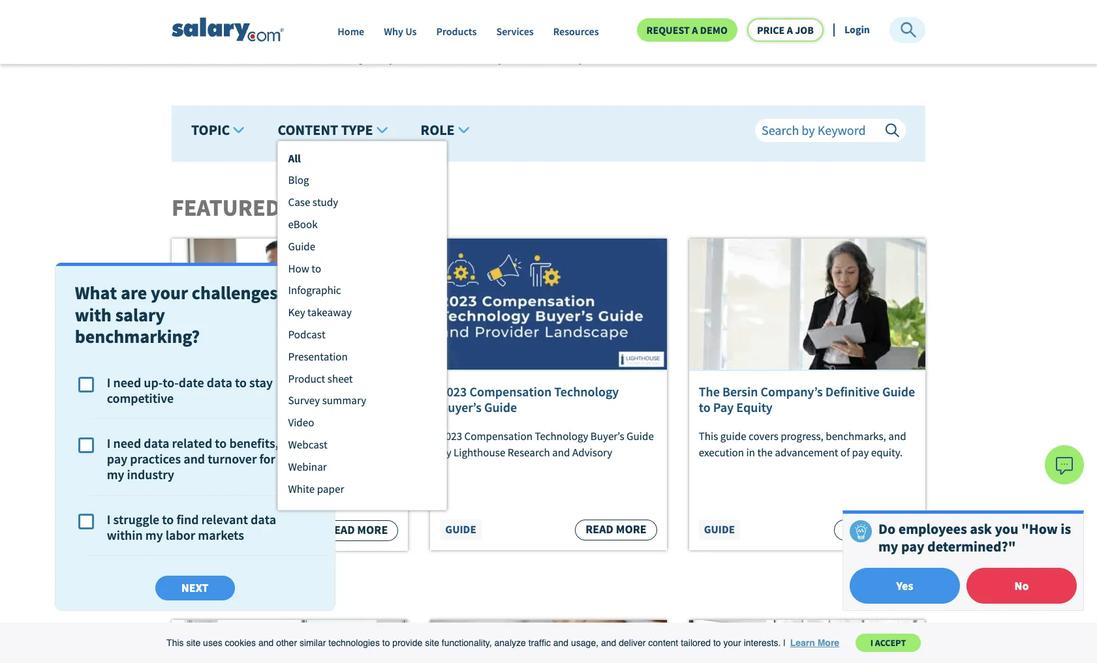 Task type: locate. For each thing, give the bounding box(es) containing it.
pay up guide
[[713, 399, 734, 416]]

compensation for 2023 compensation technology buyer's guide by lighthouse research and advisory
[[464, 429, 533, 444]]

this for this guide covers progress, benchmarks, and execution in the advancement of pay equity.
[[699, 429, 718, 444]]

1 vertical spatial date
[[179, 375, 204, 391]]

i left "accept"
[[871, 638, 873, 650]]

1 vertical spatial buyer's
[[591, 429, 624, 444]]

this inside cookieconsent 'dialog'
[[167, 639, 184, 649]]

0 vertical spatial of
[[285, 43, 300, 66]]

need down the competitive
[[113, 435, 141, 452]]

compensation
[[470, 384, 552, 400], [464, 429, 533, 444]]

1 horizontal spatial data
[[207, 375, 233, 391]]

0 horizontal spatial this
[[167, 639, 184, 649]]

a for price
[[787, 23, 793, 37]]

plunkett inside the plunkett pay equity framework prescribes a six-step methodology to attain pay equity
[[201, 414, 241, 429]]

to- down benchmarking?
[[163, 375, 179, 391]]

pay up 'methodology' at bottom
[[243, 414, 260, 429]]

my up struggle
[[107, 467, 125, 483]]

and left advisory
[[552, 446, 570, 460]]

2 horizontal spatial read
[[844, 522, 872, 537]]

white for white paper
[[187, 524, 219, 538]]

1 horizontal spatial to-
[[235, 15, 256, 39]]

2023 inside 2023 compensation technology buyer's guide
[[440, 384, 467, 400]]

to- up team
[[235, 15, 256, 39]]

survey summary
[[288, 394, 366, 408]]

i for i accept
[[871, 638, 873, 650]]

practices down the competitive
[[130, 451, 181, 467]]

buyer's inside 2023 compensation technology buyer's guide by lighthouse research and advisory
[[591, 429, 624, 444]]

with up practitioners.
[[627, 15, 661, 39]]

to down the video
[[292, 431, 301, 445]]

search image
[[885, 123, 900, 138]]

1 vertical spatial data
[[144, 435, 170, 452]]

latest
[[694, 15, 737, 39]]

i inside button
[[871, 638, 873, 650]]

0 horizontal spatial of
[[285, 43, 300, 66]]

1 vertical spatial 2023
[[440, 429, 462, 444]]

1 horizontal spatial buyer's
[[591, 429, 624, 444]]

site left uses
[[186, 639, 201, 649]]

compensation up research
[[470, 384, 552, 400]]

guide
[[288, 239, 315, 254], [882, 384, 915, 400], [484, 399, 517, 416], [627, 429, 654, 444], [445, 523, 476, 537], [704, 523, 735, 537]]

and up equity.
[[889, 429, 907, 444]]

the inside the plunkett pay equity framework prescribes a six-step methodology to attain pay equity
[[181, 414, 199, 429]]

date inside i need up-to-date data to stay competitive
[[179, 375, 204, 391]]

your inside what are your challenges with salary benchmarking?
[[151, 281, 188, 305]]

0 horizontal spatial the
[[665, 15, 690, 39]]

competitive
[[107, 390, 174, 407]]

from
[[172, 43, 208, 66]]

of down on
[[285, 43, 300, 66]]

webcast
[[288, 438, 328, 452]]

0 vertical spatial 2023
[[440, 384, 467, 400]]

industry up struggle
[[127, 467, 174, 483]]

on
[[295, 15, 315, 39]]

the plunkett pay equity framework
[[181, 384, 382, 401]]

with inside what are your challenges with salary benchmarking?
[[75, 303, 112, 327]]

what are your challenges with salary benchmarking? document
[[55, 263, 336, 612]]

framework
[[318, 384, 382, 401], [294, 414, 346, 429]]

2 horizontal spatial read more
[[844, 522, 905, 537]]

salary.com image
[[172, 18, 284, 42]]

in
[[746, 446, 755, 460]]

compensation inside 2023 compensation technology buyer's guide
[[470, 384, 552, 400]]

to left the find
[[162, 512, 174, 528]]

white paper
[[187, 524, 253, 538]]

equity for the plunkett pay equity framework prescribes a six-step methodology to attain pay equity
[[262, 414, 292, 429]]

pay inside the plunkett pay equity framework prescribes a six-step methodology to attain pay equity
[[243, 414, 260, 429]]

pay for the plunkett pay equity framework prescribes a six-step methodology to attain pay equity
[[243, 414, 260, 429]]

and left 'login'
[[809, 15, 839, 39]]

how to continuously monitor pay equity image
[[689, 239, 926, 371]]

up- down benchmarking?
[[144, 375, 163, 391]]

framework inside the plunkett pay equity framework prescribes a six-step methodology to attain pay equity
[[294, 414, 346, 429]]

compensation up lighthouse
[[464, 429, 533, 444]]

0 vertical spatial compensation
[[470, 384, 552, 400]]

1 vertical spatial this
[[167, 639, 184, 649]]

and down six-
[[184, 451, 205, 467]]

date inside stay up-to-date on compensation trends and best practices with the latest research and insights from our team of industry experts and compensation practitioners.
[[256, 15, 291, 39]]

0 horizontal spatial industry
[[127, 467, 174, 483]]

read for the bersin company's definitive guide to pay equity
[[844, 522, 872, 537]]

0 horizontal spatial data
[[144, 435, 170, 452]]

0 horizontal spatial read more
[[327, 523, 388, 538]]

to left bersin
[[699, 399, 711, 416]]

ebook
[[288, 217, 318, 232]]

0 horizontal spatial read
[[327, 523, 355, 538]]

pay up struggle
[[107, 451, 128, 467]]

need down benchmarking?
[[113, 375, 141, 391]]

1 horizontal spatial white
[[288, 482, 315, 497]]

data inside i need up-to-date data to stay competitive
[[207, 375, 233, 391]]

2 2023 from the top
[[440, 429, 462, 444]]

more for the bersin company's definitive guide to pay equity
[[875, 522, 905, 537]]

type
[[341, 121, 373, 139]]

read more for the plunkett pay equity framework
[[327, 523, 388, 538]]

the essentials of successful compensation plan management| salary.com image
[[689, 621, 926, 664]]

2023 inside 2023 compensation technology buyer's guide by lighthouse research and advisory
[[440, 429, 462, 444]]

10 ways ai can be used in talent acquisition image
[[172, 621, 408, 664]]

up- inside i need up-to-date data to stay competitive
[[144, 375, 163, 391]]

the inside this guide covers progress, benchmarks, and execution in the advancement of pay equity.
[[758, 446, 773, 460]]

0 horizontal spatial site
[[186, 639, 201, 649]]

of down benchmarks,
[[841, 446, 850, 460]]

0 vertical spatial up-
[[209, 15, 235, 39]]

2023 compensation technology buyer's guide link
[[440, 384, 657, 416]]

buyer's for 2023 compensation technology buyer's guide by lighthouse research and advisory
[[591, 429, 624, 444]]

more for 2023 compensation technology buyer's guide
[[616, 522, 647, 537]]

0 vertical spatial white
[[288, 482, 315, 497]]

the left demo
[[665, 15, 690, 39]]

read more for the bersin company's definitive guide to pay equity
[[844, 522, 905, 537]]

industry inside stay up-to-date on compensation trends and best practices with the latest research and insights from our team of industry experts and compensation practitioners.
[[304, 43, 367, 66]]

my inside do employees ask you "how is my pay determined?"
[[879, 538, 898, 556]]

i down the competitive
[[107, 435, 111, 452]]

pay right attain
[[333, 431, 350, 445]]

yes button
[[850, 569, 960, 604]]

yes
[[897, 579, 913, 594]]

to inside the i struggle to find relevant data within my labor markets
[[162, 512, 174, 528]]

1 horizontal spatial the
[[758, 446, 773, 460]]

0 horizontal spatial a
[[181, 431, 187, 445]]

with left are
[[75, 303, 112, 327]]

0 vertical spatial buyer's
[[440, 399, 482, 416]]

0 vertical spatial need
[[113, 375, 141, 391]]

to- inside stay up-to-date on compensation trends and best practices with the latest research and insights from our team of industry experts and compensation practitioners.
[[235, 15, 256, 39]]

you
[[995, 520, 1019, 539]]

why
[[384, 24, 403, 38]]

read more
[[586, 522, 647, 537], [844, 522, 905, 537], [327, 523, 388, 538]]

white
[[288, 482, 315, 497], [187, 524, 219, 538]]

1 vertical spatial framework
[[294, 414, 346, 429]]

compensation inside 2023 compensation technology buyer's guide by lighthouse research and advisory
[[464, 429, 533, 444]]

0 horizontal spatial buyer's
[[440, 399, 482, 416]]

site right provide
[[425, 639, 439, 649]]

stay up-to-date on compensation trends and best practices with the latest research and insights from our team of industry experts and compensation practitioners.
[[172, 15, 902, 66]]

data inside i need data related to benefits, pay practices and turnover for my industry
[[144, 435, 170, 452]]

0 horizontal spatial date
[[179, 375, 204, 391]]

1 horizontal spatial industry
[[304, 43, 367, 66]]

execution
[[699, 446, 744, 460]]

i
[[107, 375, 111, 391], [107, 435, 111, 452], [107, 512, 111, 528], [871, 638, 873, 650]]

1 horizontal spatial of
[[841, 446, 850, 460]]

0 vertical spatial date
[[256, 15, 291, 39]]

read more link
[[575, 520, 657, 541], [834, 520, 916, 541], [317, 521, 398, 542]]

struggle
[[113, 512, 160, 528]]

takeaway
[[307, 306, 352, 320]]

i down benchmarking?
[[107, 375, 111, 391]]

covers
[[749, 429, 779, 444]]

white for white paper
[[288, 482, 315, 497]]

technologies
[[329, 639, 380, 649]]

1 horizontal spatial your
[[724, 639, 741, 649]]

data for find
[[251, 512, 276, 528]]

i inside the i struggle to find relevant data within my labor markets
[[107, 512, 111, 528]]

best
[[518, 15, 551, 39]]

cookieconsent dialog
[[0, 624, 1097, 664]]

technology for 2023 compensation technology buyer's guide
[[554, 384, 619, 400]]

tailored
[[681, 639, 711, 649]]

1 vertical spatial compensation
[[464, 43, 574, 66]]

practitioners.
[[578, 43, 680, 66]]

plunkett
[[205, 384, 253, 401], [201, 414, 241, 429]]

study
[[313, 195, 338, 210]]

0 vertical spatial with
[[627, 15, 661, 39]]

i need up-to-date data to stay competitive
[[107, 375, 273, 407]]

to inside i need up-to-date data to stay competitive
[[235, 375, 247, 391]]

your right are
[[151, 281, 188, 305]]

1 horizontal spatial a
[[692, 23, 698, 37]]

data inside the i struggle to find relevant data within my labor markets
[[251, 512, 276, 528]]

need inside i need up-to-date data to stay competitive
[[113, 375, 141, 391]]

do employees ask you "how is my pay determined?"
[[879, 520, 1071, 556]]

learn more button
[[788, 634, 841, 653]]

up-
[[209, 15, 235, 39], [144, 375, 163, 391]]

technology inside 2023 compensation technology buyer's guide
[[554, 384, 619, 400]]

1 horizontal spatial site
[[425, 639, 439, 649]]

with inside stay up-to-date on compensation trends and best practices with the latest research and insights from our team of industry experts and compensation practitioners.
[[627, 15, 661, 39]]

1 site from the left
[[186, 639, 201, 649]]

date right the competitive
[[179, 375, 204, 391]]

to inside the bersin company's definitive guide to pay equity
[[699, 399, 711, 416]]

1 vertical spatial your
[[724, 639, 741, 649]]

need
[[113, 375, 141, 391], [113, 435, 141, 452]]

a left demo
[[692, 23, 698, 37]]

need inside i need data related to benefits, pay practices and turnover for my industry
[[113, 435, 141, 452]]

1 vertical spatial with
[[75, 303, 112, 327]]

more inside cookieconsent 'dialog'
[[818, 639, 840, 649]]

None search field
[[755, 119, 906, 140]]

0 horizontal spatial up-
[[144, 375, 163, 391]]

i inside i need up-to-date data to stay competitive
[[107, 375, 111, 391]]

0 vertical spatial technology
[[554, 384, 619, 400]]

0 vertical spatial plunkett
[[205, 384, 253, 401]]

read more for 2023 compensation technology buyer's guide
[[586, 522, 647, 537]]

1 vertical spatial need
[[113, 435, 141, 452]]

products link
[[436, 24, 477, 44]]

pay down benchmarks,
[[852, 446, 869, 460]]

data left related
[[144, 435, 170, 452]]

pay right "do"
[[901, 538, 925, 556]]

to left provide
[[382, 639, 390, 649]]

buyer's inside 2023 compensation technology buyer's guide
[[440, 399, 482, 416]]

1 vertical spatial the
[[758, 446, 773, 460]]

and inside i need data related to benefits, pay practices and turnover for my industry
[[184, 451, 205, 467]]

challenges
[[192, 281, 278, 305]]

the right in
[[758, 446, 773, 460]]

and left other
[[258, 639, 274, 649]]

0 horizontal spatial to-
[[163, 375, 179, 391]]

home link
[[338, 24, 364, 44]]

the
[[699, 384, 720, 400], [181, 384, 203, 401], [181, 414, 199, 429]]

this inside this guide covers progress, benchmarks, and execution in the advancement of pay equity.
[[699, 429, 718, 444]]

1 horizontal spatial date
[[256, 15, 291, 39]]

and inside this guide covers progress, benchmarks, and execution in the advancement of pay equity.
[[889, 429, 907, 444]]

a
[[692, 23, 698, 37], [787, 23, 793, 37], [181, 431, 187, 445]]

read more link for the plunkett pay equity framework
[[317, 521, 398, 542]]

need for data
[[113, 435, 141, 452]]

my left labor
[[146, 527, 163, 544]]

equity inside the plunkett pay equity framework prescribes a six-step methodology to attain pay equity
[[262, 414, 292, 429]]

1 vertical spatial technology
[[535, 429, 588, 444]]

to right how at the left top of the page
[[312, 262, 321, 276]]

1 need from the top
[[113, 375, 141, 391]]

pay
[[333, 431, 350, 445], [852, 446, 869, 460], [107, 451, 128, 467], [901, 538, 925, 556]]

1 horizontal spatial read
[[586, 522, 614, 537]]

industry inside i need data related to benefits, pay practices and turnover for my industry
[[127, 467, 174, 483]]

find
[[177, 512, 199, 528]]

this up execution
[[699, 429, 718, 444]]

do employees ask you "how is my pay determined?" document
[[843, 511, 1084, 612]]

framework up prescribes
[[318, 384, 382, 401]]

advisory
[[572, 446, 612, 460]]

the plunkett pay equity framework prescribes a six-step methodology to attain pay equity
[[181, 414, 397, 445]]

date up team
[[256, 15, 291, 39]]

0 vertical spatial framework
[[318, 384, 382, 401]]

case
[[288, 195, 310, 210]]

i inside i need data related to benefits, pay practices and turnover for my industry
[[107, 435, 111, 452]]

0 vertical spatial data
[[207, 375, 233, 391]]

1 vertical spatial plunkett
[[201, 414, 241, 429]]

0 horizontal spatial read more link
[[317, 521, 398, 542]]

data left stay at the bottom of page
[[207, 375, 233, 391]]

learn
[[790, 639, 815, 649]]

1 horizontal spatial my
[[146, 527, 163, 544]]

and left best
[[485, 15, 514, 39]]

cookies
[[225, 639, 256, 649]]

0 vertical spatial the
[[665, 15, 690, 39]]

1 vertical spatial of
[[841, 446, 850, 460]]

0 vertical spatial to-
[[235, 15, 256, 39]]

and
[[485, 15, 514, 39], [809, 15, 839, 39], [431, 43, 461, 66], [889, 429, 907, 444], [552, 446, 570, 460], [184, 451, 205, 467], [258, 639, 274, 649], [553, 639, 569, 649], [601, 639, 616, 649]]

up- up our
[[209, 15, 235, 39]]

to
[[312, 262, 321, 276], [235, 375, 247, 391], [699, 399, 711, 416], [292, 431, 301, 445], [215, 435, 227, 452], [162, 512, 174, 528], [382, 639, 390, 649], [713, 639, 721, 649]]

of inside stay up-to-date on compensation trends and best practices with the latest research and insights from our team of industry experts and compensation practitioners.
[[285, 43, 300, 66]]

survey
[[288, 394, 320, 408]]

0 vertical spatial compensation
[[318, 15, 428, 39]]

pay left the survey at the bottom left
[[256, 384, 277, 401]]

industry down home
[[304, 43, 367, 66]]

1 vertical spatial white
[[187, 524, 219, 538]]

technology
[[554, 384, 619, 400], [535, 429, 588, 444]]

buyer's up advisory
[[591, 429, 624, 444]]

my up "yes"
[[879, 538, 898, 556]]

2023 for 2023 compensation technology buyer's guide
[[440, 384, 467, 400]]

1 vertical spatial industry
[[127, 467, 174, 483]]

a left job
[[787, 23, 793, 37]]

buyer's up by
[[440, 399, 482, 416]]

this site uses cookies and other similar technologies to provide site functionality, analyze traffic and usage, and deliver content tailored to your interests. | learn more
[[167, 639, 840, 649]]

technology inside 2023 compensation technology buyer's guide by lighthouse research and advisory
[[535, 429, 588, 444]]

framework up attain
[[294, 414, 346, 429]]

insights
[[843, 15, 902, 39]]

2 need from the top
[[113, 435, 141, 452]]

role
[[421, 121, 455, 139]]

practices up practitioners.
[[555, 15, 624, 39]]

1 horizontal spatial practices
[[555, 15, 624, 39]]

1 vertical spatial compensation
[[464, 429, 533, 444]]

2 horizontal spatial data
[[251, 512, 276, 528]]

usage,
[[571, 639, 599, 649]]

0 horizontal spatial with
[[75, 303, 112, 327]]

data
[[207, 375, 233, 391], [144, 435, 170, 452], [251, 512, 276, 528]]

0 horizontal spatial my
[[107, 467, 125, 483]]

pay inside do employees ask you "how is my pay determined?"
[[901, 538, 925, 556]]

2 horizontal spatial a
[[787, 23, 793, 37]]

0 horizontal spatial compensation
[[318, 15, 428, 39]]

read
[[586, 522, 614, 537], [844, 522, 872, 537], [327, 523, 355, 538]]

why us link
[[384, 24, 417, 44]]

pay inside this guide covers progress, benchmarks, and execution in the advancement of pay equity.
[[852, 446, 869, 460]]

the for the plunkett pay equity framework prescribes a six-step methodology to attain pay equity
[[181, 414, 199, 429]]

a left six-
[[181, 431, 187, 445]]

0 horizontal spatial white
[[187, 524, 219, 538]]

pay inside the plunkett pay equity framework prescribes a six-step methodology to attain pay equity
[[333, 431, 350, 445]]

0 vertical spatial practices
[[555, 15, 624, 39]]

0 horizontal spatial practices
[[130, 451, 181, 467]]

to right six-
[[215, 435, 227, 452]]

1 horizontal spatial up-
[[209, 15, 235, 39]]

i for i need data related to benefits, pay practices and turnover for my industry
[[107, 435, 111, 452]]

2 horizontal spatial read more link
[[834, 520, 916, 541]]

0 vertical spatial your
[[151, 281, 188, 305]]

1 vertical spatial practices
[[130, 451, 181, 467]]

your left interests.
[[724, 639, 741, 649]]

pay inside the bersin company's definitive guide to pay equity
[[713, 399, 734, 416]]

2 vertical spatial data
[[251, 512, 276, 528]]

0 vertical spatial industry
[[304, 43, 367, 66]]

2 horizontal spatial my
[[879, 538, 898, 556]]

data right relevant
[[251, 512, 276, 528]]

1 vertical spatial up-
[[144, 375, 163, 391]]

webinar
[[288, 460, 327, 474]]

1 2023 from the top
[[440, 384, 467, 400]]

0 vertical spatial this
[[699, 429, 718, 444]]

1 vertical spatial to-
[[163, 375, 179, 391]]

this left uses
[[167, 639, 184, 649]]

the plunkett pay equity framework image
[[172, 239, 408, 372]]

the bersin company's definitive guide to pay equity
[[699, 384, 915, 416]]

1 horizontal spatial read more
[[586, 522, 647, 537]]

price a job
[[757, 23, 814, 37]]

i left struggle
[[107, 512, 111, 528]]

content type
[[278, 121, 373, 139]]

to left stay at the bottom of page
[[235, 375, 247, 391]]

1 horizontal spatial read more link
[[575, 520, 657, 541]]

search image
[[900, 21, 918, 39]]

0 horizontal spatial your
[[151, 281, 188, 305]]

1 horizontal spatial this
[[699, 429, 718, 444]]

1 horizontal spatial with
[[627, 15, 661, 39]]

the inside the bersin company's definitive guide to pay equity
[[699, 384, 720, 400]]



Task type: vqa. For each thing, say whether or not it's contained in the screenshot.


Task type: describe. For each thing, give the bounding box(es) containing it.
benchmarking?
[[75, 325, 200, 349]]

the inside stay up-to-date on compensation trends and best practices with the latest research and insights from our team of industry experts and compensation practitioners.
[[665, 15, 690, 39]]

employees
[[899, 520, 967, 539]]

turnover
[[208, 451, 257, 467]]

plunkett for the plunkett pay equity framework
[[205, 384, 253, 401]]

team
[[242, 43, 281, 66]]

lighthouse
[[454, 446, 505, 460]]

most recent
[[172, 574, 319, 604]]

"how
[[1022, 520, 1058, 539]]

topic
[[191, 121, 230, 139]]

analyze
[[494, 639, 526, 649]]

are
[[121, 281, 147, 305]]

video
[[288, 416, 314, 430]]

read more link for 2023 compensation technology buyer's guide
[[575, 520, 657, 541]]

and inside 2023 compensation technology buyer's guide by lighthouse research and advisory
[[552, 446, 570, 460]]

do
[[879, 520, 896, 539]]

practices inside i need data related to benefits, pay practices and turnover for my industry
[[130, 451, 181, 467]]

what are your challenges with salary benchmarking?
[[75, 281, 278, 349]]

home
[[338, 24, 364, 38]]

the plunkett pay equity framework link
[[181, 384, 398, 401]]

read for 2023 compensation technology buyer's guide
[[586, 522, 614, 537]]

definitive
[[826, 384, 880, 400]]

equity
[[352, 431, 382, 445]]

and left deliver
[[601, 639, 616, 649]]

next button
[[155, 576, 235, 601]]

2 site from the left
[[425, 639, 439, 649]]

stay
[[250, 375, 273, 391]]

equity.
[[871, 446, 903, 460]]

and right "traffic"
[[553, 639, 569, 649]]

data for to-
[[207, 375, 233, 391]]

ask
[[970, 520, 992, 539]]

job
[[795, 23, 814, 37]]

traffic
[[529, 639, 551, 649]]

our
[[212, 43, 238, 66]]

by
[[440, 446, 451, 460]]

paper
[[221, 524, 253, 538]]

no button
[[967, 569, 1077, 604]]

research
[[740, 15, 806, 39]]

price
[[757, 23, 785, 37]]

case study
[[288, 195, 338, 210]]

interests.
[[744, 639, 781, 649]]

request
[[647, 23, 690, 37]]

trends
[[432, 15, 481, 39]]

podcast
[[288, 328, 326, 342]]

services link
[[496, 24, 534, 44]]

read for the plunkett pay equity framework
[[327, 523, 355, 538]]

and down products on the left of the page
[[431, 43, 461, 66]]

to inside the plunkett pay equity framework prescribes a six-step methodology to attain pay equity
[[292, 431, 301, 445]]

the for the plunkett pay equity framework
[[181, 384, 203, 401]]

the bersin company's definitive guide to pay equity link
[[699, 384, 916, 416]]

read more link for the bersin company's definitive guide to pay equity
[[834, 520, 916, 541]]

request a demo
[[647, 23, 728, 37]]

price a job link
[[747, 18, 824, 42]]

summary
[[322, 394, 366, 408]]

most
[[172, 574, 231, 604]]

equity inside the bersin company's definitive guide to pay equity
[[737, 399, 773, 416]]

to- inside i need up-to-date data to stay competitive
[[163, 375, 179, 391]]

to right the tailored at the bottom of page
[[713, 639, 721, 649]]

framework for the plunkett pay equity framework
[[318, 384, 382, 401]]

this for this site uses cookies and other similar technologies to provide site functionality, analyze traffic and usage, and deliver content tailored to your interests. | learn more
[[167, 639, 184, 649]]

us
[[405, 24, 417, 38]]

to inside i need data related to benefits, pay practices and turnover for my industry
[[215, 435, 227, 452]]

services
[[496, 24, 534, 38]]

up- inside stay up-to-date on compensation trends and best practices with the latest research and insights from our team of industry experts and compensation practitioners.
[[209, 15, 235, 39]]

i accept
[[871, 638, 906, 650]]

guide inside the bersin company's definitive guide to pay equity
[[882, 384, 915, 400]]

labor
[[166, 527, 196, 544]]

framework for the plunkett pay equity framework prescribes a six-step methodology to attain pay equity
[[294, 414, 346, 429]]

1 horizontal spatial compensation
[[464, 43, 574, 66]]

guide inside 2023 compensation technology buyer's guide by lighthouse research and advisory
[[627, 429, 654, 444]]

attain
[[303, 431, 331, 445]]

functionality,
[[442, 639, 492, 649]]

a inside the plunkett pay equity framework prescribes a six-step methodology to attain pay equity
[[181, 431, 187, 445]]

stay
[[172, 15, 205, 39]]

markets
[[198, 527, 244, 544]]

i for i need up-to-date data to stay competitive
[[107, 375, 111, 391]]

buyer's for 2023 compensation technology buyer's guide
[[440, 399, 482, 416]]

product sheet
[[288, 372, 353, 386]]

key
[[288, 306, 305, 320]]

how to
[[288, 262, 321, 276]]

paper
[[317, 482, 344, 497]]

this guide covers progress, benchmarks, and execution in the advancement of pay equity.
[[699, 429, 907, 460]]

provide
[[393, 639, 423, 649]]

technology for 2023 compensation technology buyer's guide by lighthouse research and advisory
[[535, 429, 588, 444]]

research
[[508, 446, 550, 460]]

accept
[[875, 638, 906, 650]]

prescribes
[[349, 414, 397, 429]]

content
[[278, 121, 338, 139]]

infographic
[[288, 284, 341, 298]]

2023 compensation technology buyer's guide
[[440, 384, 619, 416]]

2023 compensation technology buyer's guide by lighthouse research and advisory
[[440, 429, 654, 460]]

guide inside 2023 compensation technology buyer's guide
[[484, 399, 517, 416]]

what
[[75, 281, 117, 305]]

compensation for 2023 compensation technology buyer's guide
[[470, 384, 552, 400]]

gender pay gap: why are women paid less? image
[[430, 621, 667, 664]]

need for up-
[[113, 375, 141, 391]]

practices inside stay up-to-date on compensation trends and best practices with the latest research and insights from our team of industry experts and compensation practitioners.
[[555, 15, 624, 39]]

recent
[[236, 574, 319, 604]]

deliver
[[619, 639, 646, 649]]

sheet
[[328, 372, 353, 386]]

login link
[[845, 23, 870, 36]]

experts
[[371, 43, 428, 66]]

no
[[1015, 579, 1029, 594]]

2023 for 2023 compensation technology buyer's guide by lighthouse research and advisory
[[440, 429, 462, 444]]

of inside this guide covers progress, benchmarks, and execution in the advancement of pay equity.
[[841, 446, 850, 460]]

Search by Keyword search field
[[755, 119, 906, 142]]

pay inside i need data related to benefits, pay practices and turnover for my industry
[[107, 451, 128, 467]]

the for the bersin company's definitive guide to pay equity
[[699, 384, 720, 400]]

your inside cookieconsent 'dialog'
[[724, 639, 741, 649]]

content
[[648, 639, 678, 649]]

within
[[107, 527, 143, 544]]

more for the plunkett pay equity framework
[[357, 523, 388, 538]]

equity for the plunkett pay equity framework
[[279, 384, 315, 401]]

my inside the i struggle to find relevant data within my labor markets
[[146, 527, 163, 544]]

2023 compensation technology buyer's guide image
[[430, 239, 667, 371]]

salary
[[116, 303, 165, 327]]

methodology
[[227, 431, 289, 445]]

all
[[288, 151, 301, 166]]

plunkett for the plunkett pay equity framework prescribes a six-step methodology to attain pay equity
[[201, 414, 241, 429]]

i for i struggle to find relevant data within my labor markets
[[107, 512, 111, 528]]

relevant
[[202, 512, 248, 528]]

pay for the plunkett pay equity framework
[[256, 384, 277, 401]]

advancement
[[775, 446, 838, 460]]

company's
[[761, 384, 823, 400]]

request a demo link
[[637, 18, 738, 42]]

products
[[436, 24, 477, 38]]

demo
[[700, 23, 728, 37]]

my inside i need data related to benefits, pay practices and turnover for my industry
[[107, 467, 125, 483]]

next
[[182, 581, 209, 596]]

a for request
[[692, 23, 698, 37]]



